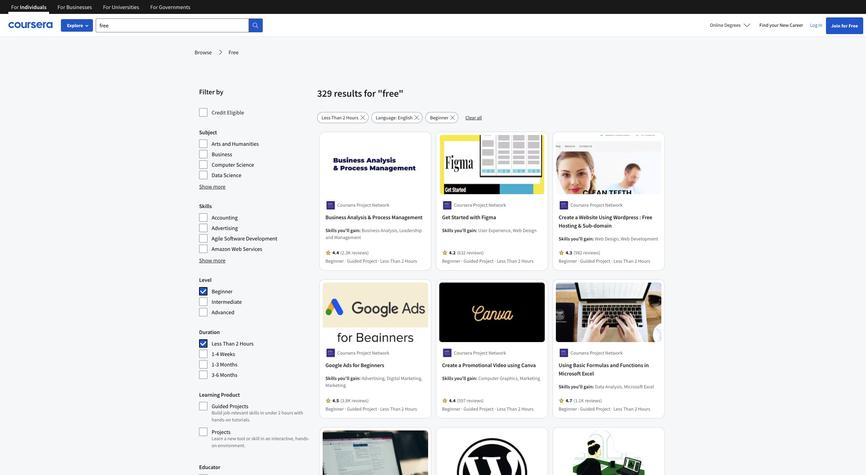 Task type: describe. For each thing, give the bounding box(es) containing it.
interactive,
[[272, 436, 295, 442]]

show more button for amazon
[[199, 256, 226, 265]]

degrees
[[725, 22, 741, 28]]

a for new
[[224, 436, 227, 442]]

· down the skills you'll gain : computer graphics, marketing
[[495, 406, 496, 412]]

and for business analysis, leadership and management
[[326, 235, 334, 241]]

with inside build job-relevant skills in under 2 hours with hands-on tutorials.
[[294, 410, 303, 416]]

language:
[[376, 115, 397, 121]]

video
[[493, 362, 507, 369]]

computer inside subject "group"
[[212, 161, 235, 168]]

for for universities
[[103, 3, 111, 10]]

skills up 4.4 (2.3k reviews)
[[326, 228, 337, 234]]

guided for using basic formulas and functions in microsoft excel
[[581, 406, 595, 412]]

for for governments
[[150, 3, 158, 10]]

skill
[[252, 436, 260, 442]]

science for data science
[[224, 172, 242, 179]]

skills up 4.4 (597 reviews)
[[442, 376, 454, 382]]

skills you'll gain : computer graphics, marketing
[[442, 376, 541, 382]]

business for business
[[212, 151, 232, 158]]

(1.1k
[[574, 398, 584, 404]]

google
[[326, 362, 342, 369]]

4.4 for business
[[333, 250, 339, 256]]

analysis, inside "business analysis, leadership and management"
[[381, 228, 399, 234]]

more for amazon
[[213, 257, 226, 264]]

: up 4.7 (1.1k reviews)
[[593, 384, 594, 390]]

: left user
[[476, 228, 478, 234]]

beginner inside level group
[[212, 288, 233, 295]]

4.2
[[449, 250, 456, 256]]

1 horizontal spatial with
[[470, 214, 481, 221]]

than inside button
[[332, 115, 342, 121]]

coursera for for
[[338, 350, 356, 356]]

you'll for create a website using wordpress : free hosting & sub-domain
[[571, 236, 583, 242]]

beginner · guided project · less than 2 hours for using
[[559, 258, 651, 265]]

marketing,
[[401, 376, 423, 382]]

months for 3-6 months
[[220, 372, 238, 379]]

get
[[442, 214, 451, 221]]

learning product
[[199, 392, 240, 399]]

build
[[212, 410, 222, 416]]

browse
[[195, 49, 212, 56]]

skills you'll gain : for google
[[326, 376, 362, 382]]

coursera for promotional
[[454, 350, 473, 356]]

all
[[477, 115, 482, 121]]

tool
[[237, 436, 245, 442]]

web left the design,
[[595, 236, 604, 242]]

duration group
[[199, 328, 313, 380]]

coursera project network for website
[[571, 202, 623, 208]]

less inside button
[[322, 115, 331, 121]]

1 vertical spatial projects
[[212, 429, 231, 436]]

· down experience,
[[495, 258, 496, 265]]

and for using basic formulas and functions in microsoft excel
[[610, 362, 619, 369]]

project down 4.4 (2.3k reviews)
[[363, 258, 377, 265]]

filter
[[199, 87, 215, 96]]

· down skills you'll gain : data analysis, microsoft excel at the right bottom of page
[[612, 406, 613, 412]]

beginner · guided project · less than 2 hours for video
[[442, 406, 534, 412]]

coursera project network for formulas
[[571, 350, 623, 356]]

skills down google
[[326, 376, 337, 382]]

0 vertical spatial &
[[368, 214, 372, 221]]

· down (3.8k
[[345, 406, 346, 412]]

project up beginners
[[357, 350, 371, 356]]

less than 2 hours inside button
[[322, 115, 359, 121]]

hosting
[[559, 222, 577, 229]]

find your new career link
[[757, 21, 807, 30]]

results
[[334, 87, 362, 100]]

skills you'll gain : user experience, web design
[[442, 228, 537, 234]]

create a website using wordpress : free hosting & sub-domain
[[559, 214, 653, 229]]

tutorials.
[[232, 417, 251, 423]]

log
[[811, 22, 818, 28]]

project up figma
[[474, 202, 488, 208]]

coursera project network for with
[[454, 202, 506, 208]]

skills you'll gain : web design, web development
[[559, 236, 659, 242]]

for for businesses
[[58, 3, 65, 10]]

using basic formulas and functions in microsoft excel
[[559, 362, 649, 377]]

you'll for create a promotional video using canva
[[455, 376, 466, 382]]

weeks
[[220, 351, 235, 358]]

gain for create a promotional video using canva
[[467, 376, 476, 382]]

log in
[[811, 22, 823, 28]]

excel for skills you'll gain : data analysis, microsoft excel
[[644, 384, 655, 390]]

for businesses
[[58, 3, 92, 10]]

for individuals
[[11, 3, 46, 10]]

project up 'website'
[[590, 202, 605, 208]]

project down 4.2 (632 reviews) in the bottom right of the page
[[480, 258, 494, 265]]

4.7
[[566, 398, 573, 404]]

6
[[216, 372, 219, 379]]

computer science
[[212, 161, 254, 168]]

learning product group
[[199, 391, 313, 452]]

project down "4.5 (3.8k reviews)"
[[363, 406, 377, 412]]

credit eligible
[[212, 109, 244, 116]]

and inside subject "group"
[[222, 140, 231, 147]]

build job-relevant skills in under 2 hours with hands-on tutorials.
[[212, 410, 303, 423]]

guided inside learning product group
[[212, 403, 229, 410]]

What do you want to learn? text field
[[96, 18, 249, 32]]

project up "formulas"
[[590, 350, 605, 356]]

0 vertical spatial for
[[842, 23, 848, 29]]

2 inside duration group
[[236, 340, 239, 347]]

language: english button
[[372, 112, 423, 123]]

find your new career
[[760, 22, 804, 28]]

more for data
[[213, 183, 226, 190]]

2 for create a website using wordpress : free hosting & sub-domain
[[635, 258, 638, 265]]

individuals
[[20, 3, 46, 10]]

coursera for &
[[338, 202, 356, 208]]

than for create a promotional video using canva
[[507, 406, 517, 412]]

you'll down 'ads'
[[338, 376, 350, 382]]

design,
[[605, 236, 620, 242]]

join for free link
[[827, 17, 864, 34]]

create a promotional video using canva link
[[442, 361, 542, 370]]

· down (2.3k
[[345, 258, 346, 265]]

services
[[243, 246, 262, 253]]

filter by
[[199, 87, 223, 96]]

arts and humanities
[[212, 140, 259, 147]]

beginner · guided project · less than 2 hours for figma
[[442, 258, 534, 265]]

hours for business analysis & process management
[[405, 258, 417, 265]]

skills down get
[[442, 228, 454, 234]]

(597
[[457, 398, 466, 404]]

4.5 (3.8k reviews)
[[333, 398, 369, 404]]

guided for business analysis & process management
[[347, 258, 362, 265]]

4.4 for create
[[449, 398, 456, 404]]

using inside using basic formulas and functions in microsoft excel
[[559, 362, 572, 369]]

governments
[[159, 3, 190, 10]]

2 for get started with figma
[[518, 258, 521, 265]]

web left the design
[[513, 228, 522, 234]]

leadership
[[400, 228, 422, 234]]

analysis
[[348, 214, 367, 221]]

: inside create a website using wordpress : free hosting & sub-domain
[[640, 214, 641, 221]]

show for data
[[199, 183, 212, 190]]

beginner button
[[426, 112, 459, 123]]

join for free
[[832, 23, 859, 29]]

beginner · guided project · less than 2 hours for beginners
[[326, 406, 417, 412]]

on for projects
[[212, 443, 217, 449]]

than inside duration group
[[223, 340, 235, 347]]

beginner · guided project · less than 2 hours for process
[[326, 258, 417, 265]]

(982
[[574, 250, 583, 256]]

business for business analysis, leadership and management
[[362, 228, 380, 234]]

clear
[[466, 115, 476, 121]]

: down the analysis
[[360, 228, 361, 234]]

in inside learn a new tool or skill in an interactive, hands- on environment.
[[261, 436, 265, 442]]

project down 4.7 (1.1k reviews)
[[596, 406, 611, 412]]

educator group
[[199, 463, 313, 476]]

started
[[452, 214, 469, 221]]

0 vertical spatial projects
[[230, 403, 249, 410]]

less for business analysis & process management
[[381, 258, 389, 265]]

canva
[[522, 362, 536, 369]]

network for video
[[489, 350, 506, 356]]

online degrees button
[[705, 17, 757, 33]]

join
[[832, 23, 841, 29]]

experience,
[[489, 228, 512, 234]]

amazon web services
[[212, 246, 262, 253]]

google ads for beginners link
[[326, 361, 426, 370]]

in
[[819, 22, 823, 28]]

· down advertising, digital marketing, marketing
[[378, 406, 380, 412]]

1- for 3
[[212, 361, 216, 368]]

create a website using wordpress : free hosting & sub-domain link
[[559, 213, 659, 230]]

gain for using basic formulas and functions in microsoft excel
[[584, 384, 593, 390]]

hours
[[282, 410, 293, 416]]

advanced
[[212, 309, 235, 316]]

project down 4.4 (597 reviews)
[[480, 406, 494, 412]]

english
[[398, 115, 413, 121]]

skills down hosting
[[559, 236, 570, 242]]

· down "(982"
[[578, 258, 580, 265]]

coursera project network for &
[[338, 202, 390, 208]]

in inside build job-relevant skills in under 2 hours with hands-on tutorials.
[[260, 410, 264, 416]]

domain
[[594, 222, 612, 229]]

marketing inside advertising, digital marketing, marketing
[[326, 382, 346, 389]]

show more for amazon web services
[[199, 257, 226, 264]]

network for figma
[[489, 202, 506, 208]]

clear all button
[[462, 112, 486, 123]]

less than 2 hours inside duration group
[[212, 340, 254, 347]]

sub-
[[583, 222, 594, 229]]

less for google ads for beginners
[[381, 406, 389, 412]]

beginner for google ads for beginners
[[326, 406, 344, 412]]

learn a new tool or skill in an interactive, hands- on environment.
[[212, 436, 310, 449]]

coursera for formulas
[[571, 350, 589, 356]]

than for using basic formulas and functions in microsoft excel
[[624, 406, 634, 412]]

create for create a promotional video using canva
[[442, 362, 458, 369]]

1 vertical spatial computer
[[479, 376, 499, 382]]

hands- for projects
[[296, 436, 310, 442]]

network for and
[[606, 350, 623, 356]]

3
[[216, 361, 219, 368]]

online
[[711, 22, 724, 28]]

ads
[[343, 362, 352, 369]]

329 results for "free"
[[317, 87, 404, 100]]

: left advertising,
[[360, 376, 361, 382]]

for for "free"
[[364, 87, 376, 100]]

reviews) for &
[[352, 250, 369, 256]]

skills up 4.7
[[559, 384, 570, 390]]

free inside create a website using wordpress : free hosting & sub-domain
[[643, 214, 653, 221]]

"free"
[[378, 87, 404, 100]]

reviews) for for
[[352, 398, 369, 404]]

less for using basic formulas and functions in microsoft excel
[[614, 406, 623, 412]]

job-
[[223, 410, 232, 416]]



Task type: locate. For each thing, give the bounding box(es) containing it.
than for get started with figma
[[507, 258, 517, 265]]

banner navigation
[[6, 0, 196, 14]]

business down arts
[[212, 151, 232, 158]]

1 horizontal spatial computer
[[479, 376, 499, 382]]

beginner down 4.2
[[442, 258, 461, 265]]

business for business analysis & process management
[[326, 214, 347, 221]]

2 for create a promotional video using canva
[[518, 406, 521, 412]]

project up promotional
[[474, 350, 488, 356]]

1 show more button from the top
[[199, 183, 226, 191]]

data down computer science
[[212, 172, 223, 179]]

process
[[373, 214, 391, 221]]

and up 4.4 (2.3k reviews)
[[326, 235, 334, 241]]

2 more from the top
[[213, 257, 226, 264]]

skills you'll gain : down the analysis
[[326, 228, 362, 234]]

guided down 4.4 (597 reviews)
[[464, 406, 479, 412]]

beginner · guided project · less than 2 hours down 4.4 (2.3k reviews)
[[326, 258, 417, 265]]

1 horizontal spatial hands-
[[296, 436, 310, 442]]

beginner
[[430, 115, 449, 121], [326, 258, 344, 265], [442, 258, 461, 265], [559, 258, 578, 265], [212, 288, 233, 295], [326, 406, 344, 412], [442, 406, 461, 412], [559, 406, 578, 412]]

less than 2 hours down results
[[322, 115, 359, 121]]

less down advertising, digital marketing, marketing
[[381, 406, 389, 412]]

0 horizontal spatial and
[[222, 140, 231, 147]]

educator
[[199, 464, 221, 471]]

1 more from the top
[[213, 183, 226, 190]]

1 horizontal spatial development
[[631, 236, 659, 242]]

2 horizontal spatial for
[[842, 23, 848, 29]]

0 horizontal spatial marketing
[[326, 382, 346, 389]]

show more for data science
[[199, 183, 226, 190]]

1 horizontal spatial business
[[326, 214, 347, 221]]

network for using
[[606, 202, 623, 208]]

months
[[220, 361, 238, 368], [220, 372, 238, 379]]

functions
[[621, 362, 644, 369]]

· down (1.1k
[[578, 406, 580, 412]]

reviews) right (597
[[467, 398, 484, 404]]

for
[[842, 23, 848, 29], [364, 87, 376, 100], [353, 362, 360, 369]]

a left promotional
[[459, 362, 462, 369]]

2 horizontal spatial a
[[576, 214, 578, 221]]

create for create a website using wordpress : free hosting & sub-domain
[[559, 214, 574, 221]]

0 vertical spatial hands-
[[212, 417, 226, 423]]

amazon
[[212, 246, 231, 253]]

excel for using basic formulas and functions in microsoft excel
[[582, 370, 594, 377]]

4 for from the left
[[150, 3, 158, 10]]

microsoft down functions
[[625, 384, 643, 390]]

intermediate
[[212, 299, 242, 306]]

you'll for get started with figma
[[455, 228, 466, 234]]

1 vertical spatial management
[[335, 235, 361, 241]]

2 vertical spatial for
[[353, 362, 360, 369]]

hours for using basic formulas and functions in microsoft excel
[[639, 406, 651, 412]]

analysis, down using basic formulas and functions in microsoft excel link on the right bottom of page
[[606, 384, 624, 390]]

0 vertical spatial 1-
[[212, 351, 216, 358]]

for right 'ads'
[[353, 362, 360, 369]]

you'll up (1.1k
[[571, 384, 583, 390]]

hours for create a website using wordpress : free hosting & sub-domain
[[639, 258, 651, 265]]

beginner · guided project · less than 2 hours down 4.2 (632 reviews) in the bottom right of the page
[[442, 258, 534, 265]]

computer up data science
[[212, 161, 235, 168]]

0 vertical spatial create
[[559, 214, 574, 221]]

1 vertical spatial skills you'll gain :
[[326, 376, 362, 382]]

gain down the analysis
[[351, 228, 360, 234]]

4.3
[[566, 250, 573, 256]]

0 horizontal spatial business
[[212, 151, 232, 158]]

coursera
[[338, 202, 356, 208], [454, 202, 473, 208], [571, 202, 589, 208], [338, 350, 356, 356], [454, 350, 473, 356], [571, 350, 589, 356]]

1 horizontal spatial free
[[643, 214, 653, 221]]

science for computer science
[[236, 161, 254, 168]]

level group
[[199, 276, 313, 317]]

web
[[513, 228, 522, 234], [595, 236, 604, 242], [621, 236, 630, 242], [232, 246, 242, 253]]

1 vertical spatial and
[[326, 235, 334, 241]]

on down learn
[[212, 443, 217, 449]]

4.3 (982 reviews)
[[566, 250, 601, 256]]

marketing down canva at bottom
[[520, 376, 541, 382]]

data inside subject "group"
[[212, 172, 223, 179]]

guided
[[347, 258, 362, 265], [464, 258, 479, 265], [581, 258, 595, 265], [212, 403, 229, 410], [347, 406, 362, 412], [464, 406, 479, 412], [581, 406, 595, 412]]

career
[[790, 22, 804, 28]]

in right the skills
[[260, 410, 264, 416]]

learn
[[212, 436, 223, 442]]

beginner for get started with figma
[[442, 258, 461, 265]]

marketing up 4.5 at left
[[326, 382, 346, 389]]

or
[[246, 436, 251, 442]]

reviews) for formulas
[[585, 398, 602, 404]]

get started with figma
[[442, 214, 496, 221]]

1 vertical spatial data
[[595, 384, 605, 390]]

0 vertical spatial free
[[849, 23, 859, 29]]

show down amazon
[[199, 257, 212, 264]]

1 vertical spatial less than 2 hours
[[212, 340, 254, 347]]

1 vertical spatial business
[[326, 214, 347, 221]]

2 months from the top
[[220, 372, 238, 379]]

None search field
[[96, 18, 263, 32]]

beginner down 4.7
[[559, 406, 578, 412]]

hours inside duration group
[[240, 340, 254, 347]]

agile software development
[[212, 235, 278, 242]]

1 vertical spatial show more
[[199, 257, 226, 264]]

for for individuals
[[11, 3, 19, 10]]

0 horizontal spatial using
[[559, 362, 572, 369]]

0 vertical spatial analysis,
[[381, 228, 399, 234]]

beginner down 4.5 at left
[[326, 406, 344, 412]]

2 1- from the top
[[212, 361, 216, 368]]

1 horizontal spatial analysis,
[[606, 384, 624, 390]]

0 vertical spatial on
[[226, 417, 231, 423]]

project down the 4.3 (982 reviews) in the bottom right of the page
[[596, 258, 611, 265]]

using inside create a website using wordpress : free hosting & sub-domain
[[599, 214, 613, 221]]

accounting
[[212, 214, 238, 221]]

coursera project network for for
[[338, 350, 390, 356]]

and right "formulas"
[[610, 362, 619, 369]]

months for 1-3 months
[[220, 361, 238, 368]]

web down software on the left
[[232, 246, 242, 253]]

create left promotional
[[442, 362, 458, 369]]

0 horizontal spatial analysis,
[[381, 228, 399, 234]]

on for guided projects
[[226, 417, 231, 423]]

business down business analysis & process management
[[362, 228, 380, 234]]

an
[[266, 436, 271, 442]]

project
[[357, 202, 371, 208], [474, 202, 488, 208], [590, 202, 605, 208], [363, 258, 377, 265], [480, 258, 494, 265], [596, 258, 611, 265], [357, 350, 371, 356], [474, 350, 488, 356], [590, 350, 605, 356], [363, 406, 377, 412], [480, 406, 494, 412], [596, 406, 611, 412]]

coursera image
[[8, 20, 53, 31]]

1 vertical spatial free
[[229, 49, 239, 56]]

3-6 months
[[212, 372, 238, 379]]

1 vertical spatial on
[[212, 443, 217, 449]]

skills you'll gain :
[[326, 228, 362, 234], [326, 376, 362, 382]]

1 vertical spatial hands-
[[296, 436, 310, 442]]

a left 'website'
[[576, 214, 578, 221]]

: right wordpress at the top right of page
[[640, 214, 641, 221]]

coursera for with
[[454, 202, 473, 208]]

skills you'll gain : data analysis, microsoft excel
[[559, 384, 655, 390]]

1 horizontal spatial for
[[364, 87, 376, 100]]

under
[[265, 410, 277, 416]]

microsoft for skills you'll gain : data analysis, microsoft excel
[[625, 384, 643, 390]]

0 vertical spatial months
[[220, 361, 238, 368]]

coursera project network up "formulas"
[[571, 350, 623, 356]]

1 horizontal spatial 4.4
[[449, 398, 456, 404]]

development inside skills group
[[246, 235, 278, 242]]

in right functions
[[645, 362, 649, 369]]

hours
[[346, 115, 359, 121], [405, 258, 417, 265], [522, 258, 534, 265], [639, 258, 651, 265], [240, 340, 254, 347], [405, 406, 417, 412], [522, 406, 534, 412], [639, 406, 651, 412]]

show for amazon
[[199, 257, 212, 264]]

2 inside button
[[343, 115, 346, 121]]

hands- inside learn a new tool or skill in an interactive, hands- on environment.
[[296, 436, 310, 442]]

than down graphics,
[[507, 406, 517, 412]]

coursera up 'website'
[[571, 202, 589, 208]]

2 vertical spatial business
[[362, 228, 380, 234]]

1 horizontal spatial using
[[599, 214, 613, 221]]

1- for 4
[[212, 351, 216, 358]]

reviews)
[[352, 250, 369, 256], [467, 250, 484, 256], [584, 250, 601, 256], [352, 398, 369, 404], [467, 398, 484, 404], [585, 398, 602, 404]]

network up process
[[372, 202, 390, 208]]

hours for create a promotional video using canva
[[522, 406, 534, 412]]

create up hosting
[[559, 214, 574, 221]]

you'll down the analysis
[[338, 228, 350, 234]]

reviews) right (632
[[467, 250, 484, 256]]

a for promotional
[[459, 362, 462, 369]]

management for process
[[392, 214, 423, 221]]

guided down learning product
[[212, 403, 229, 410]]

· down (597
[[462, 406, 463, 412]]

environment.
[[218, 443, 246, 449]]

hours inside button
[[346, 115, 359, 121]]

network for process
[[372, 202, 390, 208]]

hands- for guided projects
[[212, 417, 226, 423]]

· down (632
[[462, 258, 463, 265]]

business inside "business analysis & process management" link
[[326, 214, 347, 221]]

2 vertical spatial free
[[643, 214, 653, 221]]

0 vertical spatial show
[[199, 183, 212, 190]]

your
[[770, 22, 779, 28]]

1 horizontal spatial management
[[392, 214, 423, 221]]

excel inside using basic formulas and functions in microsoft excel
[[582, 370, 594, 377]]

skills inside group
[[199, 203, 212, 210]]

·
[[345, 258, 346, 265], [378, 258, 380, 265], [462, 258, 463, 265], [495, 258, 496, 265], [578, 258, 580, 265], [612, 258, 613, 265], [345, 406, 346, 412], [378, 406, 380, 412], [462, 406, 463, 412], [495, 406, 496, 412], [578, 406, 580, 412], [612, 406, 613, 412]]

language: english
[[376, 115, 413, 121]]

0 vertical spatial show more
[[199, 183, 226, 190]]

skills
[[199, 203, 212, 210], [326, 228, 337, 234], [442, 228, 454, 234], [559, 236, 570, 242], [326, 376, 337, 382], [442, 376, 454, 382], [559, 384, 570, 390]]

a inside create a website using wordpress : free hosting & sub-domain
[[576, 214, 578, 221]]

skills group
[[199, 202, 313, 254]]

than down skills you'll gain : web design, web development
[[624, 258, 634, 265]]

1 1- from the top
[[212, 351, 216, 358]]

beginner · guided project · less than 2 hours down skills you'll gain : web design, web development
[[559, 258, 651, 265]]

beginner down 4.3
[[559, 258, 578, 265]]

0 horizontal spatial management
[[335, 235, 361, 241]]

0 horizontal spatial with
[[294, 410, 303, 416]]

2 show more button from the top
[[199, 256, 226, 265]]

· down "business analysis, leadership and management"
[[378, 258, 380, 265]]

2 inside build job-relevant skills in under 2 hours with hands-on tutorials.
[[278, 410, 281, 416]]

reviews) for with
[[467, 250, 484, 256]]

a for website
[[576, 214, 578, 221]]

wordpress
[[614, 214, 639, 221]]

1 horizontal spatial marketing
[[520, 376, 541, 382]]

with
[[470, 214, 481, 221], [294, 410, 303, 416]]

0 vertical spatial management
[[392, 214, 423, 221]]

4.4 (597 reviews)
[[449, 398, 484, 404]]

0 horizontal spatial a
[[224, 436, 227, 442]]

on inside learn a new tool or skill in an interactive, hands- on environment.
[[212, 443, 217, 449]]

0 vertical spatial using
[[599, 214, 613, 221]]

less for create a promotional video using canva
[[497, 406, 506, 412]]

1- up 3
[[212, 351, 216, 358]]

reviews) for promotional
[[467, 398, 484, 404]]

less inside duration group
[[212, 340, 222, 347]]

1 vertical spatial &
[[579, 222, 582, 229]]

coursera up basic
[[571, 350, 589, 356]]

1 vertical spatial 1-
[[212, 361, 216, 368]]

0 horizontal spatial for
[[353, 362, 360, 369]]

0 vertical spatial data
[[212, 172, 223, 179]]

1 vertical spatial with
[[294, 410, 303, 416]]

1 vertical spatial create
[[442, 362, 458, 369]]

and inside "business analysis, leadership and management"
[[326, 235, 334, 241]]

4
[[216, 351, 219, 358]]

by
[[216, 87, 223, 96]]

coursera project network
[[338, 202, 390, 208], [454, 202, 506, 208], [571, 202, 623, 208], [338, 350, 390, 356], [454, 350, 506, 356], [571, 350, 623, 356]]

gain down promotional
[[467, 376, 476, 382]]

0 horizontal spatial computer
[[212, 161, 235, 168]]

hands- right interactive,
[[296, 436, 310, 442]]

1 vertical spatial show more button
[[199, 256, 226, 265]]

gain left user
[[467, 228, 476, 234]]

a
[[576, 214, 578, 221], [459, 362, 462, 369], [224, 436, 227, 442]]

less for create a website using wordpress : free hosting & sub-domain
[[614, 258, 623, 265]]

0 horizontal spatial data
[[212, 172, 223, 179]]

less down "business analysis, leadership and management"
[[381, 258, 389, 265]]

1 for from the left
[[11, 3, 19, 10]]

1 horizontal spatial excel
[[644, 384, 655, 390]]

you'll down promotional
[[455, 376, 466, 382]]

guided for create a promotional video using canva
[[464, 406, 479, 412]]

1 vertical spatial for
[[364, 87, 376, 100]]

formulas
[[587, 362, 609, 369]]

with right hours
[[294, 410, 303, 416]]

advertising, digital marketing, marketing
[[326, 376, 423, 389]]

0 vertical spatial and
[[222, 140, 231, 147]]

beginner for create a promotional video using canva
[[442, 406, 461, 412]]

0 horizontal spatial create
[[442, 362, 458, 369]]

1 vertical spatial show
[[199, 257, 212, 264]]

1 show more from the top
[[199, 183, 226, 190]]

beginner · guided project · less than 2 hours for and
[[559, 406, 651, 412]]

for for beginners
[[353, 362, 360, 369]]

1 horizontal spatial create
[[559, 214, 574, 221]]

on inside build job-relevant skills in under 2 hours with hands-on tutorials.
[[226, 417, 231, 423]]

beginner for using basic formulas and functions in microsoft excel
[[559, 406, 578, 412]]

2 vertical spatial a
[[224, 436, 227, 442]]

0 horizontal spatial &
[[368, 214, 372, 221]]

business inside "business analysis, leadership and management"
[[362, 228, 380, 234]]

gain down google ads for beginners
[[351, 376, 360, 382]]

than for create a website using wordpress : free hosting & sub-domain
[[624, 258, 634, 265]]

hours for google ads for beginners
[[405, 406, 417, 412]]

0 vertical spatial science
[[236, 161, 254, 168]]

2 show from the top
[[199, 257, 212, 264]]

1 months from the top
[[220, 361, 238, 368]]

1 show from the top
[[199, 183, 212, 190]]

gain for create a website using wordpress : free hosting & sub-domain
[[584, 236, 593, 242]]

microsoft for using basic formulas and functions in microsoft excel
[[559, 370, 581, 377]]

: down promotional
[[476, 376, 478, 382]]

for governments
[[150, 3, 190, 10]]

coursera project network up the analysis
[[338, 202, 390, 208]]

browse link
[[195, 48, 212, 56]]

management inside "business analysis, leadership and management"
[[335, 235, 361, 241]]

show
[[199, 183, 212, 190], [199, 257, 212, 264]]

show down data science
[[199, 183, 212, 190]]

2 for using basic formulas and functions in microsoft excel
[[635, 406, 638, 412]]

less for get started with figma
[[497, 258, 506, 265]]

0 vertical spatial 4.4
[[333, 250, 339, 256]]

business analysis, leadership and management
[[326, 228, 422, 241]]

& inside create a website using wordpress : free hosting & sub-domain
[[579, 222, 582, 229]]

1-3 months
[[212, 361, 238, 368]]

development up services
[[246, 235, 278, 242]]

0 horizontal spatial hands-
[[212, 417, 226, 423]]

2 horizontal spatial business
[[362, 228, 380, 234]]

free right 'browse' link
[[229, 49, 239, 56]]

and
[[222, 140, 231, 147], [326, 235, 334, 241], [610, 362, 619, 369]]

4.2 (632 reviews)
[[449, 250, 484, 256]]

1 skills you'll gain : from the top
[[326, 228, 362, 234]]

beginner down (2.3k
[[326, 258, 344, 265]]

· down the design,
[[612, 258, 613, 265]]

months down weeks
[[220, 361, 238, 368]]

create inside create a website using wordpress : free hosting & sub-domain
[[559, 214, 574, 221]]

business left the analysis
[[326, 214, 347, 221]]

basic
[[574, 362, 586, 369]]

less up 4 at the bottom left
[[212, 340, 222, 347]]

1 horizontal spatial data
[[595, 384, 605, 390]]

1 horizontal spatial and
[[326, 235, 334, 241]]

figma
[[482, 214, 496, 221]]

beginner left clear
[[430, 115, 449, 121]]

agile
[[212, 235, 223, 242]]

guided down 4.2 (632 reviews) in the bottom right of the page
[[464, 258, 479, 265]]

and inside using basic formulas and functions in microsoft excel
[[610, 362, 619, 369]]

level
[[199, 277, 212, 284]]

project up the analysis
[[357, 202, 371, 208]]

more down amazon
[[213, 257, 226, 264]]

web inside skills group
[[232, 246, 242, 253]]

find
[[760, 22, 769, 28]]

gain for get started with figma
[[467, 228, 476, 234]]

using basic formulas and functions in microsoft excel link
[[559, 361, 659, 378]]

4.4 left (2.3k
[[333, 250, 339, 256]]

design
[[523, 228, 537, 234]]

1 vertical spatial science
[[224, 172, 242, 179]]

hands- inside build job-relevant skills in under 2 hours with hands-on tutorials.
[[212, 417, 226, 423]]

subject group
[[199, 128, 313, 180]]

0 vertical spatial marketing
[[520, 376, 541, 382]]

data science
[[212, 172, 242, 179]]

2 horizontal spatial free
[[849, 23, 859, 29]]

more down data science
[[213, 183, 226, 190]]

guided for create a website using wordpress : free hosting & sub-domain
[[581, 258, 595, 265]]

2 vertical spatial and
[[610, 362, 619, 369]]

0 horizontal spatial less than 2 hours
[[212, 340, 254, 347]]

management up (2.3k
[[335, 235, 361, 241]]

1 vertical spatial using
[[559, 362, 572, 369]]

beginner for business analysis & process management
[[326, 258, 344, 265]]

0 vertical spatial computer
[[212, 161, 235, 168]]

1 horizontal spatial a
[[459, 362, 462, 369]]

create inside create a promotional video using canva link
[[442, 362, 458, 369]]

in inside using basic formulas and functions in microsoft excel
[[645, 362, 649, 369]]

329
[[317, 87, 332, 100]]

1 vertical spatial excel
[[644, 384, 655, 390]]

log in link
[[807, 21, 827, 29]]

explore
[[67, 22, 83, 29]]

projects
[[230, 403, 249, 410], [212, 429, 231, 436]]

2 show more from the top
[[199, 257, 226, 264]]

0 vertical spatial less than 2 hours
[[322, 115, 359, 121]]

1 vertical spatial a
[[459, 362, 462, 369]]

0 horizontal spatial free
[[229, 49, 239, 56]]

for left governments
[[150, 3, 158, 10]]

skills you'll gain : down 'ads'
[[326, 376, 362, 382]]

skills you'll gain : for business
[[326, 228, 362, 234]]

coursera for website
[[571, 202, 589, 208]]

network
[[372, 202, 390, 208], [489, 202, 506, 208], [606, 202, 623, 208], [372, 350, 390, 356], [489, 350, 506, 356], [606, 350, 623, 356]]

relevant
[[232, 410, 248, 416]]

beginner up intermediate
[[212, 288, 233, 295]]

a inside learn a new tool or skill in an interactive, hands- on environment.
[[224, 436, 227, 442]]

than for google ads for beginners
[[390, 406, 401, 412]]

0 horizontal spatial development
[[246, 235, 278, 242]]

web right the design,
[[621, 236, 630, 242]]

beginner · guided project · less than 2 hours down "4.5 (3.8k reviews)"
[[326, 406, 417, 412]]

0 vertical spatial excel
[[582, 370, 594, 377]]

hours for get started with figma
[[522, 258, 534, 265]]

2 vertical spatial in
[[261, 436, 265, 442]]

free right wordpress at the top right of page
[[643, 214, 653, 221]]

learning
[[199, 392, 220, 399]]

2 for google ads for beginners
[[402, 406, 404, 412]]

show more
[[199, 183, 226, 190], [199, 257, 226, 264]]

show more down amazon
[[199, 257, 226, 264]]

beginner for create a website using wordpress : free hosting & sub-domain
[[559, 258, 578, 265]]

a left new
[[224, 436, 227, 442]]

for left businesses
[[58, 3, 65, 10]]

graphics,
[[500, 376, 519, 382]]

2 for business analysis & process management
[[402, 258, 404, 265]]

0 horizontal spatial microsoft
[[559, 370, 581, 377]]

2 skills you'll gain : from the top
[[326, 376, 362, 382]]

3 for from the left
[[103, 3, 111, 10]]

microsoft inside using basic formulas and functions in microsoft excel
[[559, 370, 581, 377]]

for
[[11, 3, 19, 10], [58, 3, 65, 10], [103, 3, 111, 10], [150, 3, 158, 10]]

subject
[[199, 129, 217, 136]]

0 vertical spatial microsoft
[[559, 370, 581, 377]]

business inside subject "group"
[[212, 151, 232, 158]]

reviews) for website
[[584, 250, 601, 256]]

1 vertical spatial in
[[260, 410, 264, 416]]

businesses
[[66, 3, 92, 10]]

guided for google ads for beginners
[[347, 406, 362, 412]]

and right arts
[[222, 140, 231, 147]]

show more button for data
[[199, 183, 226, 191]]

you'll for using basic formulas and functions in microsoft excel
[[571, 384, 583, 390]]

1 horizontal spatial microsoft
[[625, 384, 643, 390]]

(632
[[457, 250, 466, 256]]

management for and
[[335, 235, 361, 241]]

get started with figma link
[[442, 213, 542, 222]]

0 vertical spatial business
[[212, 151, 232, 158]]

2 for from the left
[[58, 3, 65, 10]]

0 vertical spatial with
[[470, 214, 481, 221]]

2 horizontal spatial and
[[610, 362, 619, 369]]

1 vertical spatial analysis,
[[606, 384, 624, 390]]

digital
[[387, 376, 400, 382]]

on down the job-
[[226, 417, 231, 423]]

skills
[[249, 410, 259, 416]]

1 vertical spatial months
[[220, 372, 238, 379]]

skills up accounting
[[199, 203, 212, 210]]

guided down 4.4 (2.3k reviews)
[[347, 258, 362, 265]]

less than 2 hours button
[[317, 112, 369, 123]]

0 vertical spatial a
[[576, 214, 578, 221]]

1 vertical spatial 4.4
[[449, 398, 456, 404]]

beginner inside button
[[430, 115, 449, 121]]

product
[[221, 392, 240, 399]]

less than 2 hours up weeks
[[212, 340, 254, 347]]

: down sub-
[[593, 236, 594, 242]]

beginners
[[361, 362, 385, 369]]

1 horizontal spatial &
[[579, 222, 582, 229]]

new
[[228, 436, 236, 442]]



Task type: vqa. For each thing, say whether or not it's contained in the screenshot.
Get Started with Figma
yes



